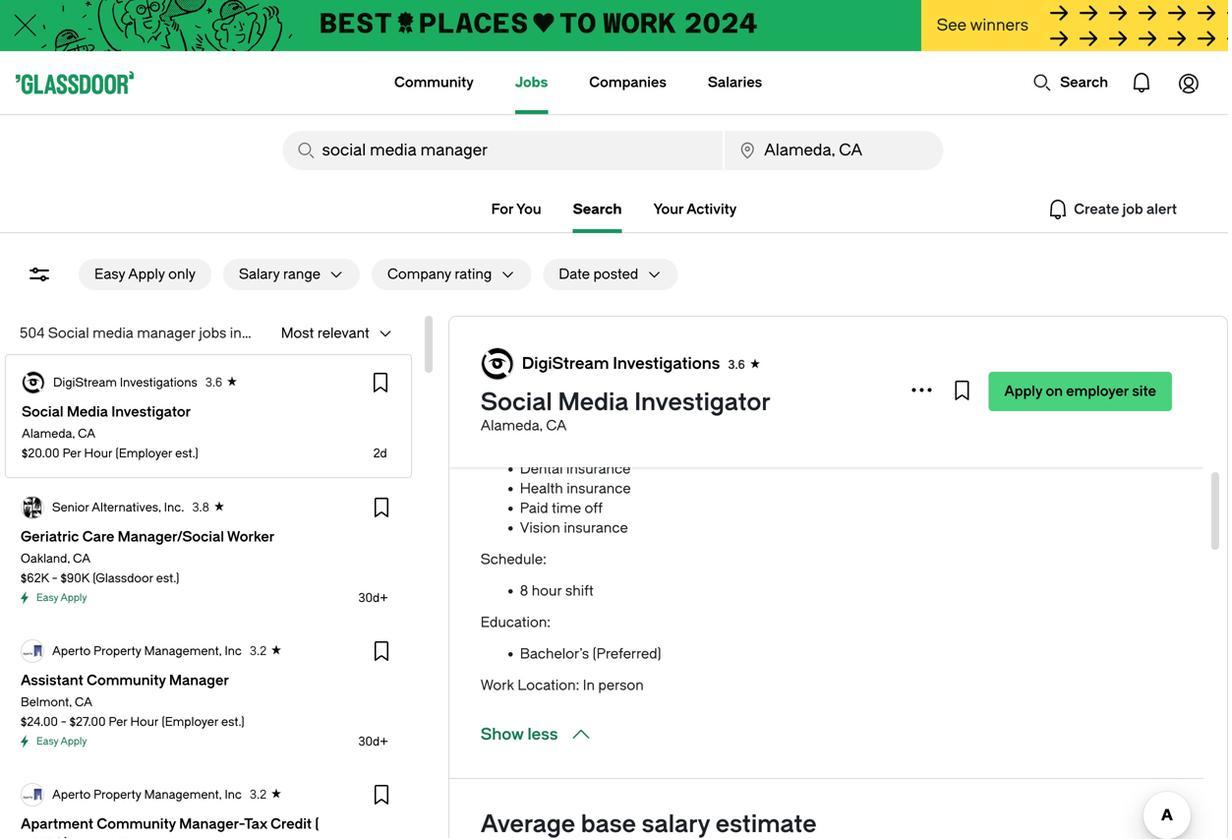 Task type: vqa. For each thing, say whether or not it's contained in the screenshot.
more within the dropdown button
no



Task type: locate. For each thing, give the bounding box(es) containing it.
and
[[688, 300, 712, 316]]

- inside belmont, ca $24.00 - $27.00 per hour (employer est.)
[[61, 715, 67, 729]]

per inside alameda, ca $20.00 per hour (employer est.)
[[63, 447, 81, 460]]

alameda, right 'in'
[[245, 325, 307, 341]]

salaries
[[708, 74, 763, 91]]

3.6 up investigator
[[728, 358, 746, 372]]

easy up media
[[94, 266, 125, 282]]

1 vertical spatial inc
[[225, 788, 242, 802]]

time left off on the left
[[552, 500, 581, 516]]

paid
[[520, 500, 549, 516]]

alameda,
[[245, 325, 307, 341], [481, 418, 543, 434], [22, 427, 75, 441]]

0 horizontal spatial -
[[52, 572, 58, 585]]

0 vertical spatial property
[[94, 644, 141, 658]]

aperto property management, inc for second 'aperto property management, inc logo' from the bottom
[[52, 644, 242, 658]]

1 vertical spatial 3.2
[[250, 788, 267, 802]]

0 horizontal spatial none field
[[283, 131, 723, 170]]

0 horizontal spatial investigations
[[120, 376, 198, 390]]

est.) inside oakland, ca $62k - $90k (glassdoor est.)
[[156, 572, 179, 585]]

digistream investigations logo image down 504
[[23, 372, 44, 394]]

easy down "$24.00"
[[36, 736, 58, 747]]

$24.00
[[21, 715, 58, 729]]

aperto property management, inc up belmont, ca $24.00 - $27.00 per hour (employer est.)
[[52, 644, 242, 658]]

(preferred)
[[593, 646, 662, 662]]

management, for second 'aperto property management, inc logo' from the bottom
[[144, 644, 222, 658]]

investigations up investigator
[[613, 355, 720, 373]]

easy for aperto
[[36, 736, 58, 747]]

for you
[[492, 201, 542, 217]]

1 horizontal spatial social
[[481, 389, 553, 416]]

0 vertical spatial management,
[[144, 644, 222, 658]]

social inside social media investigator alameda, ca
[[481, 389, 553, 416]]

1 30d+ from the top
[[358, 591, 388, 605]]

ca up $90k
[[73, 552, 91, 566]]

alameda, inside social media investigator alameda, ca
[[481, 418, 543, 434]]

1 vertical spatial hour
[[532, 583, 562, 599]]

digistream down media
[[53, 376, 117, 390]]

able
[[716, 300, 743, 316]]

hour
[[84, 447, 113, 460], [130, 715, 159, 729]]

aperto property management, inc
[[52, 644, 242, 658], [52, 788, 242, 802]]

0 vertical spatial inc
[[225, 644, 242, 658]]

insurance
[[567, 461, 631, 477], [567, 481, 631, 497], [564, 520, 628, 536]]

on
[[1046, 383, 1063, 399]]

1 horizontal spatial $20.00
[[511, 390, 556, 406]]

aperto property management, inc logo image up belmont,
[[22, 640, 43, 662]]

aperto property management, inc down belmont, ca $24.00 - $27.00 per hour (employer est.)
[[52, 788, 242, 802]]

est.) inside belmont, ca $24.00 - $27.00 per hour (employer est.)
[[221, 715, 245, 729]]

1 vertical spatial 3.6
[[205, 376, 222, 390]]

0 vertical spatial digistream investigations
[[522, 355, 720, 373]]

hour right per
[[584, 390, 614, 406]]

1 horizontal spatial -
[[61, 715, 67, 729]]

est.) inside alameda, ca $20.00 per hour (employer est.)
[[175, 447, 198, 460]]

(glassdoor
[[93, 572, 153, 585]]

health
[[520, 481, 563, 497]]

0 vertical spatial 3.6
[[728, 358, 746, 372]]

calls
[[550, 351, 582, 367]]

$20.00 inside alameda, ca $20.00 per hour (employer est.)
[[22, 447, 60, 460]]

0 vertical spatial easy
[[94, 266, 125, 282]]

0 horizontal spatial hour
[[84, 447, 113, 460]]

0 vertical spatial hour
[[84, 447, 113, 460]]

property down $27.00
[[94, 788, 141, 802]]

$20.00 up senior alternatives, inc. logo
[[22, 447, 60, 460]]

easy apply down "$24.00"
[[36, 736, 87, 747]]

1 easy apply from the top
[[36, 592, 87, 604]]

1 management, from the top
[[144, 644, 222, 658]]

1 vertical spatial (employer
[[162, 715, 218, 729]]

1 vertical spatial aperto property management, inc
[[52, 788, 242, 802]]

0 horizontal spatial $20.00
[[22, 447, 60, 460]]

ca for oakland, ca $62k - $90k (glassdoor est.)
[[73, 552, 91, 566]]

0 vertical spatial -
[[52, 572, 58, 585]]

work
[[481, 677, 514, 694]]

1 3.2 from the top
[[250, 644, 267, 658]]

investigator
[[635, 389, 771, 416]]

1 vertical spatial management,
[[144, 788, 222, 802]]

1 vertical spatial digistream investigations
[[53, 376, 198, 390]]

2 30d+ from the top
[[358, 735, 388, 749]]

ca for belmont, ca $24.00 - $27.00 per hour (employer est.)
[[75, 696, 92, 709]]

0 vertical spatial aperto property management, inc logo image
[[22, 640, 43, 662]]

inc
[[225, 644, 242, 658], [225, 788, 242, 802]]

1 vertical spatial easy apply
[[36, 736, 87, 747]]

ca for alameda, ca $20.00 per hour (employer est.)
[[78, 427, 96, 441]]

0 vertical spatial aperto property management, inc
[[52, 644, 242, 658]]

lottie animation container image
[[316, 51, 395, 112], [316, 51, 395, 112], [1119, 59, 1166, 106], [1033, 73, 1053, 92]]

most relevant
[[281, 325, 370, 341]]

1 horizontal spatial investigations
[[613, 355, 720, 373]]

aperto down $27.00
[[52, 788, 91, 802]]

to left the meet
[[894, 300, 907, 316]]

aperto property management, inc logo image
[[22, 640, 43, 662], [22, 784, 43, 806]]

base
[[581, 811, 637, 838]]

aperto up belmont,
[[52, 644, 91, 658]]

1 vertical spatial hour
[[130, 715, 159, 729]]

1 vertical spatial per
[[109, 715, 127, 729]]

full-
[[546, 370, 577, 387]]

1 aperto from the top
[[52, 644, 91, 658]]

ca
[[310, 325, 331, 341], [546, 418, 567, 434], [78, 427, 96, 441], [73, 552, 91, 566], [75, 696, 92, 709]]

property up belmont, ca $24.00 - $27.00 per hour (employer est.)
[[94, 644, 141, 658]]

1 vertical spatial aperto property management, inc logo image
[[22, 784, 43, 806]]

ca inside oakland, ca $62k - $90k (glassdoor est.)
[[73, 552, 91, 566]]

site
[[1133, 383, 1157, 399]]

1 horizontal spatial to
[[894, 300, 907, 316]]

1 aperto property management, inc from the top
[[52, 644, 242, 658]]

0 horizontal spatial digistream
[[53, 376, 117, 390]]

0 horizontal spatial social
[[48, 325, 89, 341]]

1 vertical spatial 30d+
[[358, 735, 388, 749]]

0 horizontal spatial to
[[747, 300, 760, 316]]

digistream up per
[[522, 355, 609, 373]]

investigations inside jobs list "element"
[[120, 376, 198, 390]]

0 horizontal spatial digistream investigations logo image
[[23, 372, 44, 394]]

ca inside belmont, ca $24.00 - $27.00 per hour (employer est.)
[[75, 696, 92, 709]]

1 horizontal spatial hour
[[584, 390, 614, 406]]

1 horizontal spatial hour
[[130, 715, 159, 729]]

ca up $27.00
[[75, 696, 92, 709]]

1 vertical spatial search
[[573, 201, 622, 217]]

salary
[[642, 811, 710, 838]]

0 vertical spatial digistream
[[522, 355, 609, 373]]

None field
[[283, 131, 723, 170], [725, 131, 944, 170]]

easy apply
[[36, 592, 87, 604], [36, 736, 87, 747]]

jobs list element
[[4, 353, 413, 839]]

0 vertical spatial aperto
[[52, 644, 91, 658]]

2 management, from the top
[[144, 788, 222, 802]]

1 vertical spatial property
[[94, 788, 141, 802]]

2 vertical spatial est.)
[[221, 715, 245, 729]]

0 vertical spatial (employer
[[116, 447, 172, 460]]

$27.00
[[70, 715, 106, 729]]

ca up senior
[[78, 427, 96, 441]]

vision
[[520, 520, 561, 536]]

aperto property management, inc logo image down "$24.00"
[[22, 784, 43, 806]]

oakland, ca $62k - $90k (glassdoor est.)
[[21, 552, 179, 585]]

(employer inside alameda, ca $20.00 per hour (employer est.)
[[116, 447, 172, 460]]

2d
[[373, 447, 387, 460]]

- right $62k
[[52, 572, 58, 585]]

investigations
[[613, 355, 720, 373], [120, 376, 198, 390]]

range
[[283, 266, 321, 282]]

1 vertical spatial $20.00
[[22, 447, 60, 460]]

$20.00 down type:
[[511, 390, 556, 406]]

1 vertical spatial social
[[481, 389, 553, 416]]

job
[[481, 370, 506, 387]]

0 horizontal spatial digistream investigations
[[53, 376, 198, 390]]

lottie animation container image
[[1119, 59, 1166, 106], [1166, 59, 1213, 106], [1166, 59, 1213, 106], [1033, 73, 1053, 92]]

$20.00
[[511, 390, 556, 406], [22, 447, 60, 460]]

1 horizontal spatial none field
[[725, 131, 944, 170]]

1 vertical spatial investigations
[[120, 376, 198, 390]]

2 aperto property management, inc logo image from the top
[[22, 784, 43, 806]]

1 vertical spatial -
[[61, 715, 67, 729]]

2 easy apply from the top
[[36, 736, 87, 747]]

lottie animation container image inside 'search' button
[[1033, 73, 1053, 92]]

3.2
[[250, 644, 267, 658], [250, 788, 267, 802]]

easy apply for $27.00
[[36, 736, 87, 747]]

search down the see winners link
[[1061, 74, 1109, 91]]

- left $27.00
[[61, 715, 67, 729]]

time up media
[[577, 370, 606, 387]]

open filter menu image
[[28, 263, 51, 286]]

3.6 inside jobs list "element"
[[205, 376, 222, 390]]

digistream investigations logo image
[[482, 348, 513, 380], [23, 372, 44, 394]]

0 vertical spatial hour
[[584, 390, 614, 406]]

0 vertical spatial $20.00
[[511, 390, 556, 406]]

1 vertical spatial aperto
[[52, 788, 91, 802]]

1 none field from the left
[[283, 131, 723, 170]]

3.6
[[728, 358, 746, 372], [205, 376, 222, 390]]

digistream investigations logo image inside jobs list "element"
[[23, 372, 44, 394]]

your activity link
[[654, 198, 737, 221]]

manager
[[137, 325, 196, 341]]

2 horizontal spatial alameda,
[[481, 418, 543, 434]]

community link
[[394, 51, 474, 114]]

8
[[520, 583, 529, 599]]

- for $90k
[[52, 572, 58, 585]]

your activity
[[654, 201, 737, 217]]

management, for 1st 'aperto property management, inc logo' from the bottom of the jobs list "element" on the left of the page
[[144, 788, 222, 802]]

1 aperto property management, inc logo image from the top
[[22, 640, 43, 662]]

0 vertical spatial search
[[1061, 74, 1109, 91]]

easy down $62k
[[36, 592, 58, 604]]

hour right $27.00
[[130, 715, 159, 729]]

2 3.2 from the top
[[250, 788, 267, 802]]

hour right 8
[[532, 583, 562, 599]]

property
[[94, 644, 141, 658], [94, 788, 141, 802]]

search
[[1061, 74, 1109, 91], [573, 201, 622, 217]]

alameda, down pay:
[[481, 418, 543, 434]]

1 vertical spatial est.)
[[156, 572, 179, 585]]

alameda, up senior alternatives, inc. logo
[[22, 427, 75, 441]]

1 horizontal spatial digistream
[[522, 355, 609, 373]]

in
[[230, 325, 242, 341]]

1 horizontal spatial per
[[109, 715, 127, 729]]

to right the able
[[747, 300, 760, 316]]

0 vertical spatial est.)
[[175, 447, 198, 460]]

in
[[583, 677, 595, 694]]

2 aperto from the top
[[52, 788, 91, 802]]

easy apply down $90k
[[36, 592, 87, 604]]

0 vertical spatial per
[[63, 447, 81, 460]]

0 vertical spatial 3.2
[[250, 644, 267, 658]]

2 vertical spatial easy
[[36, 736, 58, 747]]

inc.
[[164, 501, 184, 515]]

2 none field from the left
[[725, 131, 944, 170]]

est.) for oakland, ca $62k - $90k (glassdoor est.)
[[156, 572, 179, 585]]

social right 504
[[48, 325, 89, 341]]

benefits:
[[481, 410, 539, 426]]

easy inside button
[[94, 266, 125, 282]]

easy
[[94, 266, 125, 282], [36, 592, 58, 604], [36, 736, 58, 747]]

easy apply for $90k
[[36, 592, 87, 604]]

0 horizontal spatial alameda,
[[22, 427, 75, 441]]

most
[[281, 325, 314, 341]]

posted
[[594, 266, 639, 282]]

must
[[520, 300, 553, 316]]

1 vertical spatial digistream
[[53, 376, 117, 390]]

digistream investigations logo image up pay:
[[482, 348, 513, 380]]

aperto
[[52, 644, 91, 658], [52, 788, 91, 802]]

0 vertical spatial 30d+
[[358, 591, 388, 605]]

per right $27.00
[[109, 715, 127, 729]]

see winners
[[937, 16, 1029, 34]]

belmont,
[[21, 696, 72, 709]]

2 to from the left
[[894, 300, 907, 316]]

2 vertical spatial insurance
[[564, 520, 628, 536]]

0 horizontal spatial 3.6
[[205, 376, 222, 390]]

no
[[481, 351, 501, 367]]

3.6 down jobs
[[205, 376, 222, 390]]

Search location field
[[725, 131, 944, 170]]

apply
[[128, 266, 165, 282], [1005, 383, 1043, 399], [60, 592, 87, 604], [60, 736, 87, 747]]

digistream investigations down media
[[53, 376, 198, 390]]

0 vertical spatial social
[[48, 325, 89, 341]]

management, up belmont, ca $24.00 - $27.00 per hour (employer est.)
[[144, 644, 222, 658]]

0 horizontal spatial per
[[63, 447, 81, 460]]

apply down $27.00
[[60, 736, 87, 747]]

show
[[481, 726, 524, 744]]

senior alternatives, inc. logo image
[[22, 497, 43, 518]]

per
[[63, 447, 81, 460], [109, 715, 127, 729]]

ca down per
[[546, 418, 567, 434]]

3.2 for 1st 'aperto property management, inc logo' from the bottom of the jobs list "element" on the left of the page
[[250, 788, 267, 802]]

- inside oakland, ca $62k - $90k (glassdoor est.)
[[52, 572, 58, 585]]

$20.00 inside no phone calls please job type: full-time pay: $20.00 per hour benefits:
[[511, 390, 556, 406]]

social down type:
[[481, 389, 553, 416]]

management, down belmont, ca $24.00 - $27.00 per hour (employer est.)
[[144, 788, 222, 802]]

2 aperto property management, inc from the top
[[52, 788, 242, 802]]

hour up senior alternatives, inc.
[[84, 447, 113, 460]]

0 vertical spatial easy apply
[[36, 592, 87, 604]]

digistream investigations up media
[[522, 355, 720, 373]]

1 horizontal spatial search
[[1061, 74, 1109, 91]]

1 inc from the top
[[225, 644, 242, 658]]

search up date posted
[[573, 201, 622, 217]]

1 vertical spatial easy
[[36, 592, 58, 604]]

1 vertical spatial time
[[552, 500, 581, 516]]

per up senior
[[63, 447, 81, 460]]

digistream
[[522, 355, 609, 373], [53, 376, 117, 390]]

per
[[559, 390, 580, 406]]

type:
[[508, 370, 543, 387]]

phone
[[504, 351, 547, 367]]

management,
[[144, 644, 222, 658], [144, 788, 222, 802]]

digistream inside jobs list "element"
[[53, 376, 117, 390]]

ca inside alameda, ca $20.00 per hour (employer est.)
[[78, 427, 96, 441]]

schedule:
[[481, 551, 547, 568]]

0 vertical spatial time
[[577, 370, 606, 387]]

a
[[576, 300, 584, 316]]

30d+
[[358, 591, 388, 605], [358, 735, 388, 749]]

investigations down manager
[[120, 376, 198, 390]]



Task type: describe. For each thing, give the bounding box(es) containing it.
hour inside alameda, ca $20.00 per hour (employer est.)
[[84, 447, 113, 460]]

date posted button
[[543, 259, 639, 290]]

1 horizontal spatial alameda,
[[245, 325, 307, 341]]

Search keyword field
[[283, 131, 723, 170]]

search inside button
[[1061, 74, 1109, 91]]

show less
[[481, 726, 558, 744]]

search button
[[1023, 63, 1119, 102]]

3.8
[[192, 501, 209, 515]]

hour inside no phone calls please job type: full-time pay: $20.00 per hour benefits:
[[584, 390, 614, 406]]

no phone calls please job type: full-time pay: $20.00 per hour benefits:
[[481, 351, 630, 426]]

easy apply only button
[[79, 259, 212, 290]]

employer
[[1067, 383, 1129, 399]]

see
[[937, 16, 967, 34]]

alternatives,
[[92, 501, 161, 515]]

winners
[[971, 16, 1029, 34]]

1 property from the top
[[94, 644, 141, 658]]

date posted
[[559, 266, 639, 282]]

average
[[481, 811, 576, 838]]

apply down $90k
[[60, 592, 87, 604]]

lottie animation container image inside 'search' button
[[1033, 73, 1053, 92]]

1 horizontal spatial digistream investigations
[[522, 355, 720, 373]]

alameda, inside alameda, ca $20.00 per hour (employer est.)
[[22, 427, 75, 441]]

ca down the range
[[310, 325, 331, 341]]

senior alternatives, inc.
[[52, 501, 184, 515]]

activity
[[687, 201, 737, 217]]

learner
[[639, 300, 684, 316]]

8 hour shift
[[520, 583, 594, 599]]

ca inside social media investigator alameda, ca
[[546, 418, 567, 434]]

community
[[394, 74, 474, 91]]

$62k
[[21, 572, 49, 585]]

time inside no phone calls please job type: full-time pay: $20.00 per hour benefits:
[[577, 370, 606, 387]]

dental insurance health insurance paid time off vision insurance
[[520, 461, 631, 536]]

time inside dental insurance health insurance paid time off vision insurance
[[552, 500, 581, 516]]

1 horizontal spatial 3.6
[[728, 358, 746, 372]]

0 horizontal spatial hour
[[532, 583, 562, 599]]

salary
[[239, 266, 280, 282]]

you
[[517, 201, 542, 217]]

3.2 for second 'aperto property management, inc logo' from the bottom
[[250, 644, 267, 658]]

most relevant button
[[265, 318, 370, 349]]

1 vertical spatial insurance
[[567, 481, 631, 497]]

pay:
[[481, 390, 508, 406]]

2 property from the top
[[94, 788, 141, 802]]

meet
[[911, 300, 945, 316]]

please
[[585, 351, 630, 367]]

0 horizontal spatial search
[[573, 201, 622, 217]]

media
[[93, 325, 134, 341]]

bachelor's
[[520, 646, 589, 662]]

alameda, ca $20.00 per hour (employer est.)
[[22, 427, 198, 460]]

social media investigator alameda, ca
[[481, 389, 771, 434]]

none field search location
[[725, 131, 944, 170]]

digistream investigations inside jobs list "element"
[[53, 376, 198, 390]]

aperto property management, inc for 1st 'aperto property management, inc logo' from the bottom of the jobs list "element" on the left of the page
[[52, 788, 242, 802]]

2 inc from the top
[[225, 788, 242, 802]]

easy apply only
[[94, 266, 196, 282]]

salaries link
[[708, 51, 763, 114]]

work
[[763, 300, 795, 316]]

company rating button
[[372, 259, 492, 290]]

media
[[558, 389, 629, 416]]

bachelor's (preferred)
[[520, 646, 662, 662]]

education:
[[481, 614, 551, 631]]

salary range button
[[223, 259, 321, 290]]

rating
[[455, 266, 492, 282]]

companies
[[590, 74, 667, 91]]

jobs
[[199, 325, 227, 341]]

your
[[654, 201, 684, 217]]

jobs link
[[515, 51, 548, 114]]

quicker
[[587, 300, 635, 316]]

dental
[[520, 461, 563, 477]]

0 vertical spatial investigations
[[613, 355, 720, 373]]

person
[[599, 677, 644, 694]]

0 vertical spatial insurance
[[567, 461, 631, 477]]

$90k
[[61, 572, 90, 585]]

oakland,
[[21, 552, 70, 566]]

off
[[585, 500, 603, 516]]

relevant
[[318, 325, 370, 341]]

(employer inside belmont, ca $24.00 - $27.00 per hour (employer est.)
[[162, 715, 218, 729]]

aperto for second 'aperto property management, inc logo' from the bottom
[[52, 644, 91, 658]]

apply on employer site
[[1005, 383, 1157, 399]]

jobs
[[515, 74, 548, 91]]

- for $27.00
[[61, 715, 67, 729]]

apply left on
[[1005, 383, 1043, 399]]

1 horizontal spatial digistream investigations logo image
[[482, 348, 513, 380]]

show less button
[[481, 723, 594, 747]]

30d+ for 3.8
[[358, 591, 388, 605]]

company
[[388, 266, 451, 282]]

companies link
[[590, 51, 667, 114]]

location:
[[518, 677, 580, 694]]

easy for senior
[[36, 592, 58, 604]]

only
[[168, 266, 196, 282]]

504
[[20, 325, 45, 341]]

per inside belmont, ca $24.00 - $27.00 per hour (employer est.)
[[109, 715, 127, 729]]

for
[[492, 201, 514, 217]]

must be a quicker learner and able to work independently to meet deadlines.
[[520, 300, 1015, 316]]

salary range
[[239, 266, 321, 282]]

shift
[[566, 583, 594, 599]]

search link
[[573, 198, 622, 221]]

see winners link
[[922, 0, 1229, 53]]

digistream for digistream investigations logo to the right
[[522, 355, 609, 373]]

none field search keyword
[[283, 131, 723, 170]]

est.) for alameda, ca $20.00 per hour (employer est.)
[[175, 447, 198, 460]]

apply on employer site button
[[989, 372, 1173, 411]]

less
[[528, 726, 558, 744]]

504 social media manager jobs in alameda, ca
[[20, 325, 331, 341]]

apply left only
[[128, 266, 165, 282]]

1 to from the left
[[747, 300, 760, 316]]

digistream for digistream investigations logo inside the jobs list "element"
[[53, 376, 117, 390]]

work location: in person
[[481, 677, 644, 694]]

senior
[[52, 501, 89, 515]]

aperto for 1st 'aperto property management, inc logo' from the bottom of the jobs list "element" on the left of the page
[[52, 788, 91, 802]]

hour inside belmont, ca $24.00 - $27.00 per hour (employer est.)
[[130, 715, 159, 729]]

30d+ for 3.2
[[358, 735, 388, 749]]

average base salary estimate
[[481, 811, 817, 838]]

deadlines.
[[948, 300, 1015, 316]]

independently
[[798, 300, 891, 316]]

company rating
[[388, 266, 492, 282]]



